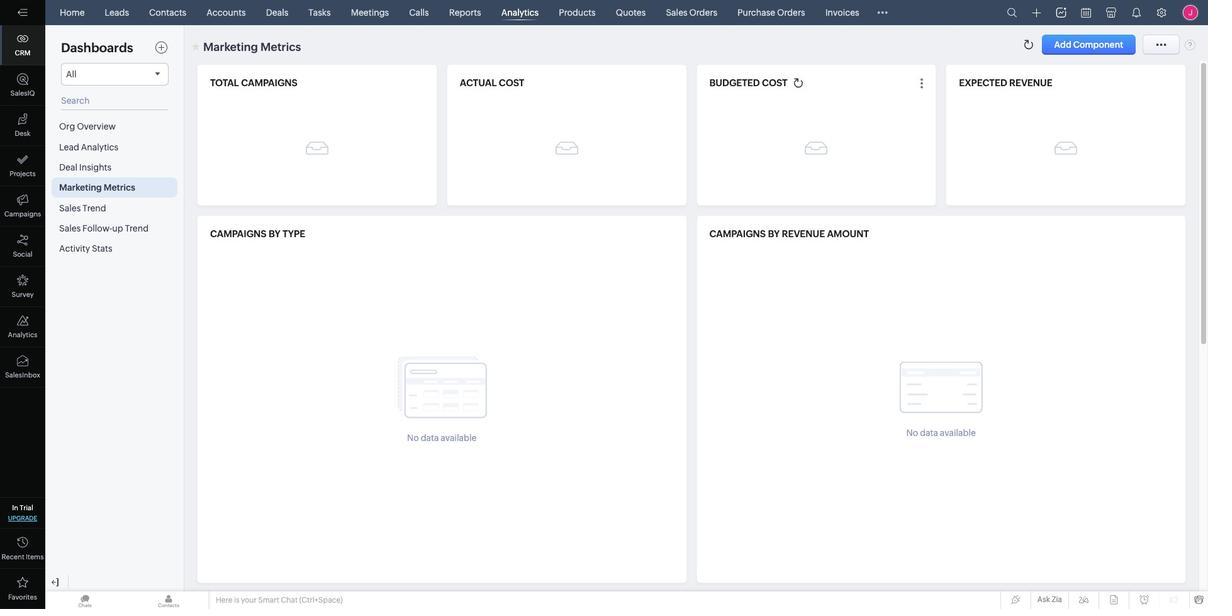 Task type: locate. For each thing, give the bounding box(es) containing it.
notifications image
[[1132, 8, 1142, 18]]

upgrade
[[8, 515, 37, 522]]

quotes link
[[611, 0, 651, 25]]

orders right sales
[[690, 8, 718, 18]]

1 horizontal spatial orders
[[777, 8, 806, 18]]

leads link
[[100, 0, 134, 25]]

0 horizontal spatial analytics link
[[0, 307, 45, 347]]

meetings link
[[346, 0, 394, 25]]

1 vertical spatial analytics link
[[0, 307, 45, 347]]

calls
[[409, 8, 429, 18]]

analytics right reports link
[[501, 8, 539, 18]]

ask zia
[[1038, 595, 1062, 604]]

2 orders from the left
[[777, 8, 806, 18]]

chat
[[281, 596, 298, 605]]

here is your smart chat (ctrl+space)
[[216, 596, 343, 605]]

1 horizontal spatial analytics link
[[496, 0, 544, 25]]

invoices link
[[821, 0, 865, 25]]

orders
[[690, 8, 718, 18], [777, 8, 806, 18]]

purchase
[[738, 8, 776, 18]]

here
[[216, 596, 233, 605]]

configure settings image
[[1157, 8, 1167, 18]]

orders for sales orders
[[690, 8, 718, 18]]

deals
[[266, 8, 288, 18]]

sales
[[666, 8, 688, 18]]

accounts
[[207, 8, 246, 18]]

contacts link
[[144, 0, 192, 25]]

0 horizontal spatial orders
[[690, 8, 718, 18]]

survey link
[[0, 267, 45, 307]]

analytics link down survey on the left
[[0, 307, 45, 347]]

deals link
[[261, 0, 294, 25]]

0 vertical spatial analytics
[[501, 8, 539, 18]]

in
[[12, 504, 18, 512]]

tasks
[[309, 8, 331, 18]]

salesinbox link
[[0, 347, 45, 388]]

reports
[[449, 8, 481, 18]]

1 horizontal spatial analytics
[[501, 8, 539, 18]]

analytics
[[501, 8, 539, 18], [8, 331, 37, 339]]

contacts
[[149, 8, 186, 18]]

orders right the purchase
[[777, 8, 806, 18]]

recent
[[2, 553, 24, 561]]

campaigns link
[[0, 186, 45, 227]]

analytics link right reports link
[[496, 0, 544, 25]]

projects link
[[0, 146, 45, 186]]

1 vertical spatial analytics
[[8, 331, 37, 339]]

1 orders from the left
[[690, 8, 718, 18]]

calendar image
[[1082, 8, 1091, 18]]

quotes
[[616, 8, 646, 18]]

home link
[[55, 0, 90, 25]]

products
[[559, 8, 596, 18]]

trial
[[20, 504, 33, 512]]

purchase orders
[[738, 8, 806, 18]]

analytics link
[[496, 0, 544, 25], [0, 307, 45, 347]]

chats image
[[45, 592, 125, 609]]

social
[[13, 251, 32, 258]]

analytics up salesinbox link
[[8, 331, 37, 339]]



Task type: describe. For each thing, give the bounding box(es) containing it.
your
[[241, 596, 257, 605]]

survey
[[12, 291, 34, 298]]

smart
[[258, 596, 279, 605]]

salesiq
[[10, 89, 35, 97]]

sales orders
[[666, 8, 718, 18]]

products link
[[554, 0, 601, 25]]

sales motivator image
[[1057, 8, 1067, 18]]

salesiq link
[[0, 65, 45, 106]]

sales orders link
[[661, 0, 723, 25]]

purchase orders link
[[733, 0, 811, 25]]

home
[[60, 8, 85, 18]]

projects
[[10, 170, 36, 178]]

salesinbox
[[5, 371, 40, 379]]

desk link
[[0, 106, 45, 146]]

(ctrl+space)
[[299, 596, 343, 605]]

0 horizontal spatial analytics
[[8, 331, 37, 339]]

ask
[[1038, 595, 1051, 604]]

marketplace image
[[1107, 8, 1117, 18]]

calls link
[[404, 0, 434, 25]]

tasks link
[[304, 0, 336, 25]]

orders for purchase orders
[[777, 8, 806, 18]]

desk
[[15, 130, 31, 137]]

zia
[[1052, 595, 1062, 604]]

crm link
[[0, 25, 45, 65]]

reports link
[[444, 0, 486, 25]]

recent items
[[2, 553, 44, 561]]

leads
[[105, 8, 129, 18]]

0 vertical spatial analytics link
[[496, 0, 544, 25]]

crm
[[15, 49, 30, 57]]

campaigns
[[4, 210, 41, 218]]

favorites
[[8, 594, 37, 601]]

in trial upgrade
[[8, 504, 37, 522]]

invoices
[[826, 8, 860, 18]]

meetings
[[351, 8, 389, 18]]

accounts link
[[202, 0, 251, 25]]

search image
[[1007, 8, 1017, 18]]

items
[[26, 553, 44, 561]]

social link
[[0, 227, 45, 267]]

contacts image
[[129, 592, 208, 609]]

is
[[234, 596, 240, 605]]

quick actions image
[[1033, 8, 1041, 18]]



